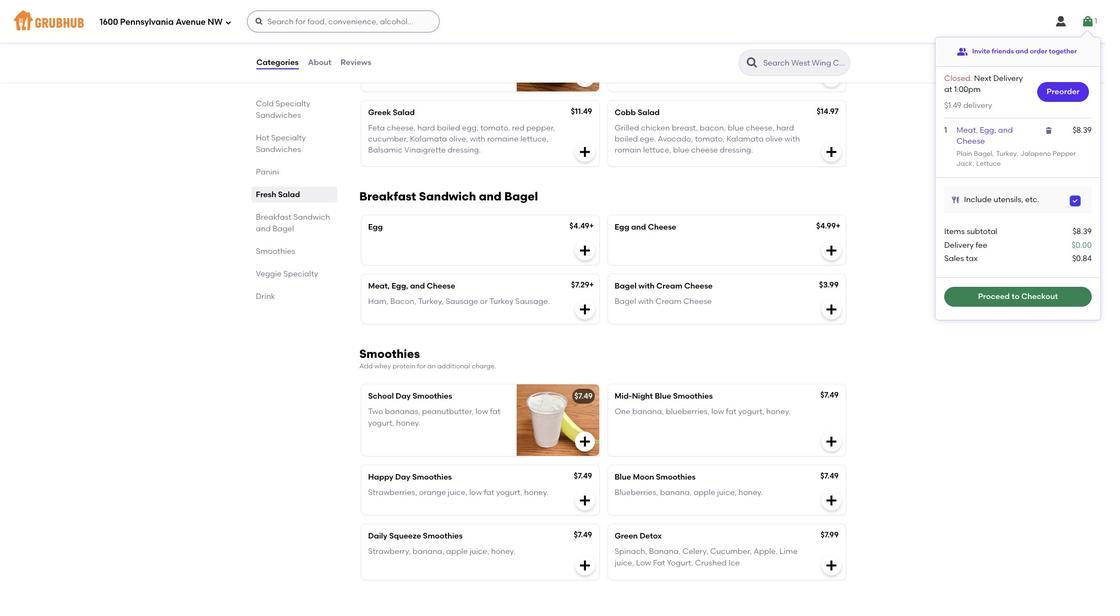 Task type: vqa. For each thing, say whether or not it's contained in the screenshot.
saved
no



Task type: locate. For each thing, give the bounding box(es) containing it.
sandwich inside 'tab'
[[293, 213, 330, 222]]

specialty inside veggie specialty tab
[[284, 269, 318, 279]]

0 vertical spatial turkey
[[997, 150, 1017, 158]]

crushed
[[695, 558, 727, 567]]

1 horizontal spatial dressing.
[[448, 146, 481, 155]]

romaine inside shredded parmesan, house croutons, with romaine lettuce, caesar dressing.
[[423, 53, 454, 63]]

caesar down croutons,
[[368, 65, 396, 74]]

hard inside grilled chicken breast, bacon, blue cheese, hard boiled ege. avocado, tomato, kalamata olive with romain lettuce, blue cheese dressing.
[[777, 123, 795, 133]]

0 vertical spatial blue
[[655, 392, 672, 401]]

lettuce, down pepper,
[[521, 134, 549, 144]]

1 vertical spatial 1
[[945, 125, 948, 135]]

sandwich down fresh salad tab
[[293, 213, 330, 222]]

items
[[945, 227, 966, 236]]

strawberry,
[[368, 547, 411, 556]]

$7.49 for one banana, blueberries, low fat yogurt, honey.
[[821, 390, 839, 400]]

dressing. inside grilled chicken breast, bacon, blue cheese, hard boiled ege. avocado, tomato, kalamata olive with romain lettuce, blue cheese dressing.
[[720, 146, 754, 155]]

0 vertical spatial romaine
[[734, 42, 765, 52]]

blue left the moon
[[615, 472, 632, 482]]

fat
[[490, 407, 501, 416], [726, 407, 737, 416], [484, 488, 495, 497]]

low inside two bananas, peanutbutter, low fat yogurt, honey.
[[476, 407, 488, 416]]

dressing.
[[398, 65, 431, 74], [448, 146, 481, 155], [720, 146, 754, 155]]

0 horizontal spatial apple
[[446, 547, 468, 556]]

specialty right hot
[[271, 133, 306, 143]]

hot
[[256, 133, 270, 143]]

turkey
[[997, 150, 1017, 158], [490, 297, 514, 306]]

0 horizontal spatial sandwich
[[293, 213, 330, 222]]

sandwich down vinaigrette
[[419, 189, 476, 203]]

1 vertical spatial tomato,
[[695, 134, 725, 144]]

boiled inside grilled chicken breast, bacon, blue cheese, hard boiled ege. avocado, tomato, kalamata olive with romain lettuce, blue cheese dressing.
[[615, 134, 638, 144]]

salad for cobb salad
[[638, 108, 660, 117]]

svg image
[[1082, 15, 1095, 28], [255, 17, 264, 26], [579, 70, 592, 83], [825, 70, 839, 83], [579, 145, 592, 158], [825, 145, 839, 158], [952, 196, 960, 204], [579, 303, 592, 316], [579, 435, 592, 448], [579, 494, 592, 507], [825, 494, 839, 507], [579, 559, 592, 572]]

low
[[476, 407, 488, 416], [712, 407, 725, 416], [470, 488, 482, 497]]

1 horizontal spatial delivery
[[994, 74, 1024, 83]]

1 horizontal spatial boiled
[[615, 134, 638, 144]]

1 $8.39 from the top
[[1073, 125, 1092, 135]]

$4.49 +
[[570, 221, 594, 231]]

salad right greek on the top left of the page
[[393, 108, 415, 117]]

0 vertical spatial apple
[[694, 488, 716, 497]]

romaine up search icon at right top
[[734, 42, 765, 52]]

1
[[1095, 16, 1098, 26], [945, 125, 948, 135]]

cucumber,
[[711, 547, 752, 556]]

1 horizontal spatial apple
[[694, 488, 716, 497]]

tooltip
[[936, 31, 1101, 320]]

salad right fresh
[[278, 190, 300, 199]]

1 hard from the left
[[418, 123, 435, 133]]

Search for food, convenience, alcohol... search field
[[247, 10, 440, 32]]

0 horizontal spatial cucumber,
[[368, 134, 408, 144]]

honey. inside two bananas, peanutbutter, low fat yogurt, honey.
[[396, 418, 421, 428]]

banana, down the night
[[633, 407, 664, 416]]

salad up parmesan,
[[398, 27, 420, 36]]

kalamata left olive
[[727, 134, 764, 144]]

daily squeeze smoothies
[[368, 531, 463, 541]]

$8.39 up $0.00
[[1073, 227, 1092, 236]]

0 horizontal spatial kalamata
[[410, 134, 447, 144]]

lettuce, inside shredded parmesan, house croutons, with romaine lettuce, caesar dressing.
[[456, 53, 484, 63]]

2 $8.39 from the top
[[1073, 227, 1092, 236]]

yogurt,
[[739, 407, 765, 416], [368, 418, 395, 428], [496, 488, 523, 497]]

2 horizontal spatial romaine
[[734, 42, 765, 52]]

cheese, down greek salad
[[387, 123, 416, 133]]

sandwiches inside cold specialty sandwiches
[[256, 111, 301, 120]]

boiled up 'olive,' at the left top of the page
[[437, 123, 460, 133]]

1 vertical spatial delivery
[[945, 240, 974, 250]]

specialty for veggie specialty
[[284, 269, 318, 279]]

breakfast sandwich and bagel inside 'tab'
[[256, 213, 330, 233]]

with
[[716, 42, 732, 52], [405, 53, 421, 63], [470, 134, 486, 144], [785, 134, 801, 144], [639, 281, 655, 291], [638, 297, 654, 306]]

2 hard from the left
[[777, 123, 795, 133]]

smoothies up the veggie
[[256, 247, 295, 256]]

day up the strawberries,
[[396, 472, 411, 482]]

meat, egg, and cheese
[[957, 125, 1014, 146], [368, 281, 456, 291]]

smoothies
[[256, 247, 295, 256], [360, 347, 420, 360], [413, 392, 453, 401], [674, 392, 713, 401], [412, 472, 452, 482], [656, 472, 696, 482], [423, 531, 463, 541]]

veggie specialty tab
[[256, 268, 333, 280]]

1 vertical spatial bagel with cream cheese
[[615, 297, 712, 306]]

and inside breakfast sandwich and bagel
[[256, 224, 271, 233]]

0 horizontal spatial 1
[[945, 125, 948, 135]]

romaine down parmesan,
[[423, 53, 454, 63]]

smoothies inside tab
[[256, 247, 295, 256]]

1 caesar from the top
[[368, 27, 396, 36]]

yogurt, for strawberries, orange juice, low fat yogurt, honey.
[[496, 488, 523, 497]]

0 vertical spatial tomato,
[[481, 123, 510, 133]]

1 vertical spatial banana,
[[661, 488, 692, 497]]

1 vertical spatial yogurt,
[[368, 418, 395, 428]]

feta
[[368, 123, 385, 133]]

smoothies up whey
[[360, 347, 420, 360]]

meat,
[[957, 125, 979, 135], [368, 281, 390, 291]]

0 vertical spatial sandwiches
[[256, 111, 301, 120]]

1 horizontal spatial blue
[[655, 392, 672, 401]]

romain
[[615, 146, 642, 155]]

apple
[[694, 488, 716, 497], [446, 547, 468, 556]]

lettuce, down ege.
[[644, 146, 672, 155]]

0 horizontal spatial tomato,
[[481, 123, 510, 133]]

dressing. down 'olive,' at the left top of the page
[[448, 146, 481, 155]]

fresh salad tab
[[256, 189, 333, 200]]

egg and cheese
[[615, 222, 677, 232]]

delivery
[[964, 101, 993, 110]]

+
[[590, 221, 594, 231], [836, 221, 841, 231], [590, 280, 594, 289]]

apple down daily squeeze smoothies
[[446, 547, 468, 556]]

1 kalamata from the left
[[410, 134, 447, 144]]

apple for blue moon smoothies
[[694, 488, 716, 497]]

svg image
[[1055, 15, 1068, 28], [225, 19, 232, 26], [1045, 126, 1054, 135], [1073, 198, 1079, 204], [579, 244, 592, 257], [825, 244, 839, 257], [825, 303, 839, 316], [825, 435, 839, 448], [825, 559, 839, 572]]

0 vertical spatial egg,
[[980, 125, 997, 135]]

1 egg from the left
[[368, 222, 383, 232]]

salad for caesar salad
[[398, 27, 420, 36]]

egg
[[368, 222, 383, 232], [615, 222, 630, 232]]

1 vertical spatial caesar
[[368, 65, 396, 74]]

1 horizontal spatial turkey
[[997, 150, 1017, 158]]

0 vertical spatial specialty
[[276, 99, 310, 108]]

school day smoothies image
[[517, 384, 600, 456]]

balsamic
[[615, 53, 650, 63]]

1 horizontal spatial meat, egg, and cheese
[[957, 125, 1014, 146]]

2 vertical spatial banana,
[[413, 547, 445, 556]]

1 vertical spatial breakfast sandwich and bagel
[[256, 213, 330, 233]]

lettuce, down house
[[456, 53, 484, 63]]

1 vertical spatial sandwich
[[293, 213, 330, 222]]

sandwiches inside hot specialty sandwiches
[[256, 145, 301, 154]]

svg image for feta cheese, hard boiled egg, tomato, red pepper, cucumber, kalamata olive, with romaine lettuce, balsamic vinaigrette dressing.
[[579, 145, 592, 158]]

cheese,
[[387, 123, 416, 133], [746, 123, 775, 133]]

$1.49
[[945, 101, 962, 110]]

turkey up lettuce
[[997, 150, 1017, 158]]

1 horizontal spatial egg,
[[980, 125, 997, 135]]

2 vertical spatial romaine
[[488, 134, 519, 144]]

0 horizontal spatial breakfast sandwich and bagel
[[256, 213, 330, 233]]

2 egg from the left
[[615, 222, 630, 232]]

1 inside button
[[1095, 16, 1098, 26]]

0 vertical spatial bagel with cream cheese
[[615, 281, 713, 291]]

breakfast sandwich and bagel
[[360, 189, 538, 203], [256, 213, 330, 233]]

breakfast sandwich and bagel down fresh salad tab
[[256, 213, 330, 233]]

meat, up 'plain'
[[957, 125, 979, 135]]

.
[[971, 74, 973, 83]]

specialty down smoothies tab
[[284, 269, 318, 279]]

1:00pm
[[955, 85, 981, 94]]

fee
[[976, 240, 988, 250]]

1 horizontal spatial meat,
[[957, 125, 979, 135]]

$7.49
[[821, 390, 839, 400], [575, 392, 593, 401], [574, 471, 592, 481], [821, 471, 839, 481], [574, 530, 592, 540]]

0 horizontal spatial cheese,
[[387, 123, 416, 133]]

$0.84
[[1073, 254, 1092, 263]]

banana,
[[633, 407, 664, 416], [661, 488, 692, 497], [413, 547, 445, 556]]

drink
[[256, 292, 275, 301]]

cheese, up olive
[[746, 123, 775, 133]]

0 horizontal spatial hard
[[418, 123, 435, 133]]

meat, up ham,
[[368, 281, 390, 291]]

0 horizontal spatial turkey
[[490, 297, 514, 306]]

kalamata inside grilled chicken breast, bacon, blue cheese, hard boiled ege. avocado, tomato, kalamata olive with romain lettuce, blue cheese dressing.
[[727, 134, 764, 144]]

0 horizontal spatial meat, egg, and cheese
[[368, 281, 456, 291]]

cucumber, up balsamic
[[368, 134, 408, 144]]

meat, egg, and cheese up bacon, at bottom left
[[368, 281, 456, 291]]

1 vertical spatial $8.39
[[1073, 227, 1092, 236]]

1 sandwiches from the top
[[256, 111, 301, 120]]

0 vertical spatial caesar
[[368, 27, 396, 36]]

at
[[945, 85, 953, 94]]

0 vertical spatial 1
[[1095, 16, 1098, 26]]

2 sandwiches from the top
[[256, 145, 301, 154]]

1 horizontal spatial breakfast sandwich and bagel
[[360, 189, 538, 203]]

blue down avocado,
[[674, 146, 690, 155]]

spinach, banana, celery, cucumber, apple, lime juice, low fat yogurt, crushed ice
[[615, 547, 798, 567]]

fat inside two bananas, peanutbutter, low fat yogurt, honey.
[[490, 407, 501, 416]]

yogurt, inside two bananas, peanutbutter, low fat yogurt, honey.
[[368, 418, 395, 428]]

romaine down red
[[488, 134, 519, 144]]

low right blueberries,
[[712, 407, 725, 416]]

salad up tomato,
[[632, 27, 654, 36]]

friends
[[992, 48, 1015, 55]]

0 horizontal spatial egg,
[[392, 281, 408, 291]]

specialty right cold at the left of the page
[[276, 99, 310, 108]]

1 vertical spatial cucumber,
[[368, 134, 408, 144]]

with inside feta cheese, hard boiled egg, tomato, red pepper, cucumber, kalamata olive, with romaine lettuce, balsamic vinaigrette dressing.
[[470, 134, 486, 144]]

bagel with cream cheese
[[615, 281, 713, 291], [615, 297, 712, 306]]

$7.49 for strawberry, banana, apple juice, honey.
[[574, 530, 592, 540]]

1 vertical spatial sandwiches
[[256, 145, 301, 154]]

0 vertical spatial cucumber,
[[674, 42, 714, 52]]

tomato, inside grilled chicken breast, bacon, blue cheese, hard boiled ege. avocado, tomato, kalamata olive with romain lettuce, blue cheese dressing.
[[695, 134, 725, 144]]

0 vertical spatial banana,
[[633, 407, 664, 416]]

1 vertical spatial meat, egg, and cheese
[[368, 281, 456, 291]]

cobb
[[615, 108, 636, 117]]

1 vertical spatial specialty
[[271, 133, 306, 143]]

specialty inside hot specialty sandwiches
[[271, 133, 306, 143]]

egg, up bacon, at bottom left
[[392, 281, 408, 291]]

0 horizontal spatial delivery
[[945, 240, 974, 250]]

salad up chicken on the top right of the page
[[638, 108, 660, 117]]

veggie specialty
[[256, 269, 318, 279]]

hot specialty sandwiches tab
[[256, 132, 333, 155]]

smoothies up blueberries,
[[674, 392, 713, 401]]

pepper,
[[527, 123, 555, 133]]

2 horizontal spatial dressing.
[[720, 146, 754, 155]]

$4.99 +
[[817, 221, 841, 231]]

blue right bacon,
[[728, 123, 744, 133]]

$8.39 up pepper
[[1073, 125, 1092, 135]]

low for peanutbutter,
[[476, 407, 488, 416]]

blue right the night
[[655, 392, 672, 401]]

0 horizontal spatial meat,
[[368, 281, 390, 291]]

0 horizontal spatial egg
[[368, 222, 383, 232]]

protein
[[393, 362, 416, 370]]

lettuce, up search west wing cafe - penn ave search field at right top
[[767, 42, 795, 52]]

egg, up plain bagel turkey
[[980, 125, 997, 135]]

dressing. down parmesan,
[[398, 65, 431, 74]]

lettuce, inside feta cheese, hard boiled egg, tomato, red pepper, cucumber, kalamata olive, with romaine lettuce, balsamic vinaigrette dressing.
[[521, 134, 549, 144]]

smoothies tab
[[256, 246, 333, 257]]

0 horizontal spatial breakfast
[[256, 213, 292, 222]]

breakfast down fresh salad
[[256, 213, 292, 222]]

0 vertical spatial blue
[[728, 123, 744, 133]]

0 horizontal spatial yogurt,
[[368, 418, 395, 428]]

dressing. right cheese
[[720, 146, 754, 155]]

0 horizontal spatial romaine
[[423, 53, 454, 63]]

one
[[615, 407, 631, 416]]

greek salad
[[368, 108, 415, 117]]

0 vertical spatial delivery
[[994, 74, 1024, 83]]

1 vertical spatial romaine
[[423, 53, 454, 63]]

sandwich
[[419, 189, 476, 203], [293, 213, 330, 222]]

0 horizontal spatial blue
[[615, 472, 632, 482]]

2 horizontal spatial yogurt,
[[739, 407, 765, 416]]

night
[[632, 392, 653, 401]]

egg,
[[980, 125, 997, 135], [392, 281, 408, 291]]

delivery
[[994, 74, 1024, 83], [945, 240, 974, 250]]

1 horizontal spatial egg
[[615, 222, 630, 232]]

apple for daily squeeze smoothies
[[446, 547, 468, 556]]

breakfast down balsamic
[[360, 189, 416, 203]]

red
[[512, 123, 525, 133]]

0 vertical spatial boiled
[[437, 123, 460, 133]]

1 vertical spatial blue
[[674, 146, 690, 155]]

green
[[615, 531, 638, 541]]

tooltip containing closed
[[936, 31, 1101, 320]]

1 horizontal spatial romaine
[[488, 134, 519, 144]]

smoothies up orange
[[412, 472, 452, 482]]

2 caesar from the top
[[368, 65, 396, 74]]

1 cheese, from the left
[[387, 123, 416, 133]]

fat for peanutbutter,
[[490, 407, 501, 416]]

1 vertical spatial day
[[396, 472, 411, 482]]

0 horizontal spatial blue
[[674, 146, 690, 155]]

vinaigrette.
[[651, 53, 694, 63]]

tomato,
[[615, 42, 646, 52]]

1 horizontal spatial cucumber,
[[674, 42, 714, 52]]

1 horizontal spatial tomato,
[[695, 134, 725, 144]]

turkey right or
[[490, 297, 514, 306]]

day for happy
[[396, 472, 411, 482]]

low right peanutbutter, at the left of the page
[[476, 407, 488, 416]]

hard
[[418, 123, 435, 133], [777, 123, 795, 133]]

low right orange
[[470, 488, 482, 497]]

honey.
[[767, 407, 791, 416], [396, 418, 421, 428], [524, 488, 549, 497], [739, 488, 763, 497], [491, 547, 516, 556]]

1 vertical spatial boiled
[[615, 134, 638, 144]]

delivery up sales tax
[[945, 240, 974, 250]]

hard up olive
[[777, 123, 795, 133]]

day for school
[[396, 392, 411, 401]]

1 horizontal spatial cheese,
[[746, 123, 775, 133]]

0 vertical spatial $8.39
[[1073, 125, 1092, 135]]

reviews
[[341, 58, 372, 67]]

0 vertical spatial sandwich
[[419, 189, 476, 203]]

2 kalamata from the left
[[727, 134, 764, 144]]

breakfast sandwich and bagel down vinaigrette
[[360, 189, 538, 203]]

bagel inside 'tab'
[[273, 224, 294, 233]]

panini
[[256, 167, 279, 177]]

2 vertical spatial specialty
[[284, 269, 318, 279]]

1 vertical spatial apple
[[446, 547, 468, 556]]

tomato, down bacon,
[[695, 134, 725, 144]]

2 cheese, from the left
[[746, 123, 775, 133]]

hot specialty sandwiches
[[256, 133, 306, 154]]

delivery right next
[[994, 74, 1024, 83]]

cold specialty sandwiches tab
[[256, 98, 333, 121]]

banana, down blue moon smoothies
[[661, 488, 692, 497]]

main navigation navigation
[[0, 0, 1107, 43]]

low for blueberries,
[[712, 407, 725, 416]]

specialty inside cold specialty sandwiches
[[276, 99, 310, 108]]

0 vertical spatial breakfast
[[360, 189, 416, 203]]

2 vertical spatial yogurt,
[[496, 488, 523, 497]]

smoothies up two bananas, peanutbutter, low fat yogurt, honey.
[[413, 392, 453, 401]]

next
[[975, 74, 992, 83]]

sandwiches down cold at the left of the page
[[256, 111, 301, 120]]

0 vertical spatial day
[[396, 392, 411, 401]]

for
[[417, 362, 426, 370]]

1 horizontal spatial kalamata
[[727, 134, 764, 144]]

banana, for squeeze
[[413, 547, 445, 556]]

cheese, inside grilled chicken breast, bacon, blue cheese, hard boiled ege. avocado, tomato, kalamata olive with romain lettuce, blue cheese dressing.
[[746, 123, 775, 133]]

cucumber, up vinaigrette.
[[674, 42, 714, 52]]

1 horizontal spatial 1
[[1095, 16, 1098, 26]]

caesar up shredded on the left of page
[[368, 27, 396, 36]]

1 horizontal spatial yogurt,
[[496, 488, 523, 497]]

0 horizontal spatial dressing.
[[398, 65, 431, 74]]

subtotal
[[967, 227, 998, 236]]

egg,
[[462, 123, 479, 133]]

yogurt, for two bananas, peanutbutter, low fat yogurt, honey.
[[368, 418, 395, 428]]

dressing. inside feta cheese, hard boiled egg, tomato, red pepper, cucumber, kalamata olive, with romaine lettuce, balsamic vinaigrette dressing.
[[448, 146, 481, 155]]

kalamata inside feta cheese, hard boiled egg, tomato, red pepper, cucumber, kalamata olive, with romaine lettuce, balsamic vinaigrette dressing.
[[410, 134, 447, 144]]

juice, inside spinach, banana, celery, cucumber, apple, lime juice, low fat yogurt, crushed ice
[[615, 558, 635, 567]]

closed
[[945, 74, 971, 83]]

breakfast sandwich and bagel tab
[[256, 211, 333, 235]]

meat, egg, and cheese up plain bagel turkey
[[957, 125, 1014, 146]]

1 vertical spatial breakfast
[[256, 213, 292, 222]]

0 vertical spatial breakfast sandwich and bagel
[[360, 189, 538, 203]]

sandwiches down hot
[[256, 145, 301, 154]]

boiled down grilled
[[615, 134, 638, 144]]

blue
[[728, 123, 744, 133], [674, 146, 690, 155]]

banana, down daily squeeze smoothies
[[413, 547, 445, 556]]

apple down blue moon smoothies
[[694, 488, 716, 497]]

1 vertical spatial turkey
[[490, 297, 514, 306]]

delivery fee
[[945, 240, 988, 250]]

1 vertical spatial meat,
[[368, 281, 390, 291]]

0 vertical spatial yogurt,
[[739, 407, 765, 416]]

0 horizontal spatial boiled
[[437, 123, 460, 133]]

caesar inside shredded parmesan, house croutons, with romaine lettuce, caesar dressing.
[[368, 65, 396, 74]]

salad inside tab
[[278, 190, 300, 199]]

svg image for strawberries, orange juice, low fat yogurt, honey.
[[579, 494, 592, 507]]

egg, inside meat, egg, and cheese
[[980, 125, 997, 135]]

day up the bananas,
[[396, 392, 411, 401]]

1600 pennsylvania avenue nw
[[100, 17, 223, 27]]

moon
[[633, 472, 655, 482]]

kalamata up vinaigrette
[[410, 134, 447, 144]]

invite friends and order together button
[[957, 42, 1078, 62]]

tomato, left red
[[481, 123, 510, 133]]

1 bagel with cream cheese from the top
[[615, 281, 713, 291]]

$9.99
[[574, 27, 593, 36]]

yogurt,
[[667, 558, 694, 567]]

1 vertical spatial egg,
[[392, 281, 408, 291]]

svg image for blueberries, banana, apple juice, honey.
[[825, 494, 839, 507]]

hard up vinaigrette
[[418, 123, 435, 133]]

1 horizontal spatial hard
[[777, 123, 795, 133]]

cobb salad
[[615, 108, 660, 117]]

ice
[[729, 558, 740, 567]]

low for juice,
[[470, 488, 482, 497]]

1 horizontal spatial sandwich
[[419, 189, 476, 203]]

1600
[[100, 17, 118, 27]]

peanutbutter,
[[422, 407, 474, 416]]



Task type: describe. For each thing, give the bounding box(es) containing it.
salad for spa salad
[[632, 27, 654, 36]]

blueberries,
[[666, 407, 710, 416]]

caesar salad image
[[517, 20, 600, 91]]

blueberries,
[[615, 488, 659, 497]]

turkey inside tooltip
[[997, 150, 1017, 158]]

olive,
[[449, 134, 468, 144]]

vinaigrette
[[405, 146, 446, 155]]

caesar salad
[[368, 27, 420, 36]]

include utensils, etc.
[[965, 195, 1040, 204]]

delivery inside closed . next delivery at 1:00pm
[[994, 74, 1024, 83]]

turkey,
[[418, 297, 444, 306]]

and inside meat, egg, and cheese
[[999, 125, 1014, 135]]

svg image inside 1 button
[[1082, 15, 1095, 28]]

about
[[308, 58, 332, 67]]

orange
[[419, 488, 446, 497]]

jack
[[957, 160, 973, 167]]

two bananas, peanutbutter, low fat yogurt, honey.
[[368, 407, 501, 428]]

honey. for one banana, blueberries, low fat yogurt, honey.
[[767, 407, 791, 416]]

olive
[[766, 134, 783, 144]]

people icon image
[[957, 46, 969, 57]]

boiled inside feta cheese, hard boiled egg, tomato, red pepper, cucumber, kalamata olive, with romaine lettuce, balsamic vinaigrette dressing.
[[437, 123, 460, 133]]

yogurt, for one banana, blueberries, low fat yogurt, honey.
[[739, 407, 765, 416]]

pepper
[[1053, 150, 1077, 158]]

an
[[428, 362, 436, 370]]

fat
[[653, 558, 666, 567]]

sandwiches for cold
[[256, 111, 301, 120]]

0 vertical spatial meat,
[[957, 125, 979, 135]]

honey. for strawberries, orange juice, low fat yogurt, honey.
[[524, 488, 549, 497]]

svg image for two bananas, peanutbutter, low fat yogurt, honey.
[[579, 435, 592, 448]]

$7.49 for strawberries, orange juice, low fat yogurt, honey.
[[574, 471, 592, 481]]

mid-night blue smoothies
[[615, 392, 713, 401]]

specialty for cold specialty sandwiches
[[276, 99, 310, 108]]

bananas,
[[385, 407, 420, 416]]

order
[[1031, 48, 1048, 55]]

ham,
[[368, 297, 389, 306]]

strawberries,
[[368, 488, 417, 497]]

with inside tomato, carrot, cucumber, with romaine lettuce, balsamic vinaigrette.
[[716, 42, 732, 52]]

svg image for shredded parmesan, house croutons, with romaine lettuce, caesar dressing.
[[579, 70, 592, 83]]

pennsylvania
[[120, 17, 174, 27]]

ege.
[[640, 134, 656, 144]]

romaine inside tomato, carrot, cucumber, with romaine lettuce, balsamic vinaigrette.
[[734, 42, 765, 52]]

invite friends and order together
[[973, 48, 1078, 55]]

smoothies inside the smoothies add whey protein for an additional charge.
[[360, 347, 420, 360]]

meat, egg, and cheese link
[[957, 125, 1014, 146]]

together
[[1050, 48, 1078, 55]]

$7.49 for blueberries, banana, apple juice, honey.
[[821, 471, 839, 481]]

strawberry, banana, apple juice, honey.
[[368, 547, 516, 556]]

banana, for night
[[633, 407, 664, 416]]

salad for greek salad
[[393, 108, 415, 117]]

cucumber, inside tomato, carrot, cucumber, with romaine lettuce, balsamic vinaigrette.
[[674, 42, 714, 52]]

closed . next delivery at 1:00pm
[[945, 74, 1024, 94]]

svg image for ham, bacon, turkey, sausage or turkey sausage.
[[579, 303, 592, 316]]

banana,
[[650, 547, 681, 556]]

$0.00
[[1072, 240, 1092, 250]]

with inside grilled chicken breast, bacon, blue cheese, hard boiled ege. avocado, tomato, kalamata olive with romain lettuce, blue cheese dressing.
[[785, 134, 801, 144]]

with inside shredded parmesan, house croutons, with romaine lettuce, caesar dressing.
[[405, 53, 421, 63]]

tomato, carrot, cucumber, with romaine lettuce, balsamic vinaigrette.
[[615, 42, 795, 63]]

svg image for tomato, carrot, cucumber, with romaine lettuce, balsamic vinaigrette.
[[825, 70, 839, 83]]

$11.49
[[571, 107, 592, 116]]

lettuce, inside tomato, carrot, cucumber, with romaine lettuce, balsamic vinaigrette.
[[767, 42, 795, 52]]

egg for egg
[[368, 222, 383, 232]]

honey. for two bananas, peanutbutter, low fat yogurt, honey.
[[396, 418, 421, 428]]

happy day smoothies
[[368, 472, 452, 482]]

smoothies up blueberries, banana, apple juice, honey.
[[656, 472, 696, 482]]

$4.99
[[817, 221, 836, 231]]

smoothies add whey protein for an additional charge.
[[360, 347, 497, 370]]

low
[[637, 558, 652, 567]]

1 horizontal spatial blue
[[728, 123, 744, 133]]

1 vertical spatial cream
[[656, 297, 682, 306]]

blueberries, banana, apple juice, honey.
[[615, 488, 763, 497]]

Search West Wing Cafe - Penn Ave search field
[[763, 58, 847, 68]]

1 horizontal spatial breakfast
[[360, 189, 416, 203]]

breakfast inside 'tab'
[[256, 213, 292, 222]]

search icon image
[[746, 56, 759, 69]]

parmesan,
[[407, 42, 447, 52]]

sausage.
[[516, 297, 550, 306]]

banana, for moon
[[661, 488, 692, 497]]

spinach,
[[615, 547, 648, 556]]

proceed to checkout button
[[945, 287, 1092, 307]]

etc.
[[1026, 195, 1040, 204]]

cucumber, inside feta cheese, hard boiled egg, tomato, red pepper, cucumber, kalamata olive, with romaine lettuce, balsamic vinaigrette dressing.
[[368, 134, 408, 144]]

fat for blueberries,
[[726, 407, 737, 416]]

drink tab
[[256, 291, 333, 302]]

blue moon smoothies
[[615, 472, 696, 482]]

+ for $4.99
[[836, 221, 841, 231]]

$14.97
[[817, 107, 839, 116]]

sandwiches for hot
[[256, 145, 301, 154]]

cheese, inside feta cheese, hard boiled egg, tomato, red pepper, cucumber, kalamata olive, with romaine lettuce, balsamic vinaigrette dressing.
[[387, 123, 416, 133]]

detox
[[640, 531, 662, 541]]

tomato, inside feta cheese, hard boiled egg, tomato, red pepper, cucumber, kalamata olive, with romaine lettuce, balsamic vinaigrette dressing.
[[481, 123, 510, 133]]

bacon,
[[390, 297, 417, 306]]

sales tax
[[945, 254, 978, 263]]

one banana, blueberries, low fat yogurt, honey.
[[615, 407, 791, 416]]

breast,
[[672, 123, 698, 133]]

plain bagel turkey
[[957, 150, 1017, 158]]

lettuce, inside grilled chicken breast, bacon, blue cheese, hard boiled ege. avocado, tomato, kalamata olive with romain lettuce, blue cheese dressing.
[[644, 146, 672, 155]]

items subtotal
[[945, 227, 998, 236]]

happy
[[368, 472, 394, 482]]

$1.49 delivery
[[945, 101, 993, 110]]

proceed
[[979, 292, 1010, 301]]

chicken
[[641, 123, 670, 133]]

+ for $7.29
[[590, 280, 594, 289]]

jalapeno
[[1021, 150, 1052, 158]]

cold specialty sandwiches
[[256, 99, 310, 120]]

specialty for hot specialty sandwiches
[[271, 133, 306, 143]]

plain
[[957, 150, 973, 158]]

$7.29
[[571, 280, 590, 289]]

additional
[[438, 362, 470, 370]]

house
[[449, 42, 471, 52]]

bacon,
[[700, 123, 726, 133]]

carrot,
[[648, 42, 673, 52]]

school day smoothies
[[368, 392, 453, 401]]

green detox
[[615, 531, 662, 541]]

add
[[360, 362, 373, 370]]

sales
[[945, 254, 965, 263]]

preorder
[[1047, 87, 1080, 97]]

$4.49
[[570, 221, 590, 231]]

charge.
[[472, 362, 497, 370]]

utensils,
[[994, 195, 1024, 204]]

2 bagel with cream cheese from the top
[[615, 297, 712, 306]]

egg for egg and cheese
[[615, 222, 630, 232]]

0 vertical spatial meat, egg, and cheese
[[957, 125, 1014, 146]]

panini tab
[[256, 166, 333, 178]]

smoothies up strawberry, banana, apple juice, honey. at the bottom of page
[[423, 531, 463, 541]]

0 vertical spatial cream
[[657, 281, 683, 291]]

feta cheese, hard boiled egg, tomato, red pepper, cucumber, kalamata olive, with romaine lettuce, balsamic vinaigrette dressing.
[[368, 123, 555, 155]]

grilled chicken breast, bacon, blue cheese, hard boiled ege. avocado, tomato, kalamata olive with romain lettuce, blue cheese dressing.
[[615, 123, 801, 155]]

svg image for grilled chicken breast, bacon, blue cheese, hard boiled ege. avocado, tomato, kalamata olive with romain lettuce, blue cheese dressing.
[[825, 145, 839, 158]]

veggie
[[256, 269, 282, 279]]

romaine inside feta cheese, hard boiled egg, tomato, red pepper, cucumber, kalamata olive, with romaine lettuce, balsamic vinaigrette dressing.
[[488, 134, 519, 144]]

jalapeno pepper jack
[[957, 150, 1077, 167]]

and inside button
[[1016, 48, 1029, 55]]

categories
[[257, 58, 299, 67]]

fat for juice,
[[484, 488, 495, 497]]

squeeze
[[389, 531, 421, 541]]

avocado,
[[658, 134, 694, 144]]

include
[[965, 195, 992, 204]]

whey
[[375, 362, 391, 370]]

1 button
[[1082, 12, 1098, 31]]

cheese inside meat, egg, and cheese
[[957, 137, 986, 146]]

croutons,
[[368, 53, 403, 63]]

hard inside feta cheese, hard boiled egg, tomato, red pepper, cucumber, kalamata olive, with romaine lettuce, balsamic vinaigrette dressing.
[[418, 123, 435, 133]]

dressing. inside shredded parmesan, house croutons, with romaine lettuce, caesar dressing.
[[398, 65, 431, 74]]

+ for $4.49
[[590, 221, 594, 231]]

svg image for strawberry, banana, apple juice, honey.
[[579, 559, 592, 572]]

1 vertical spatial blue
[[615, 472, 632, 482]]



